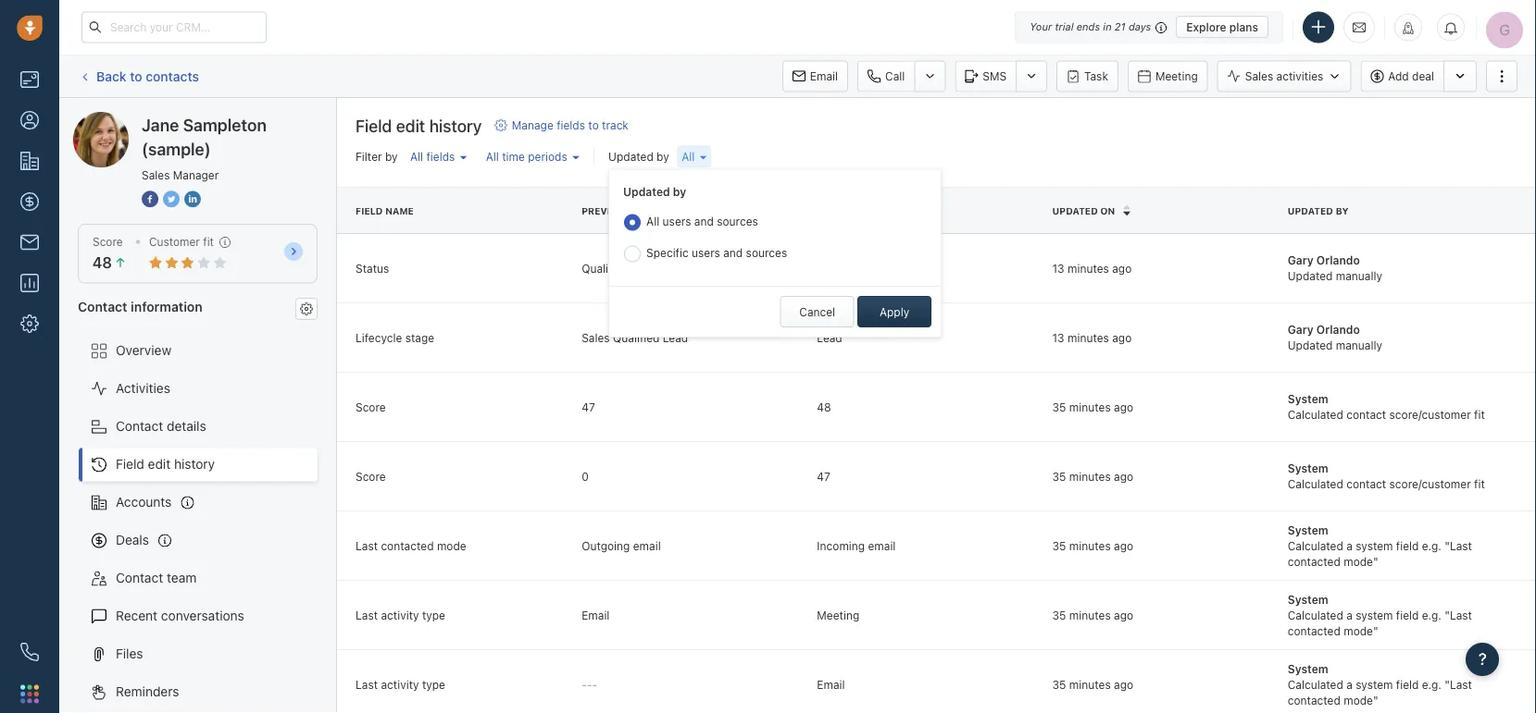 Task type: describe. For each thing, give the bounding box(es) containing it.
1 vertical spatial updated by
[[623, 185, 686, 198]]

email button
[[782, 61, 848, 92]]

system calculated contact score/customer fit for 47
[[1288, 462, 1485, 491]]

score for 47
[[356, 401, 386, 413]]

back to contacts link
[[78, 62, 200, 91]]

plans
[[1229, 20, 1258, 33]]

activities
[[1276, 70, 1323, 83]]

all time periods
[[486, 150, 567, 163]]

email for incoming email
[[868, 539, 896, 552]]

manually for sales qualified lead
[[1336, 339, 1382, 352]]

contact team
[[116, 571, 197, 586]]

jane sampleton (sample) down 'contacts'
[[110, 112, 262, 127]]

0 vertical spatial history
[[429, 116, 482, 136]]

task button
[[1057, 61, 1118, 92]]

21
[[1115, 21, 1126, 33]]

lifecycle
[[356, 331, 402, 344]]

your trial ends in 21 days
[[1030, 21, 1151, 33]]

contact for contact details
[[116, 419, 163, 434]]

contact for 47
[[1346, 478, 1386, 491]]

ago for email
[[1114, 678, 1133, 691]]

2 - from the left
[[587, 678, 592, 691]]

call button
[[857, 61, 914, 92]]

(sample) inside jane sampleton (sample)
[[142, 139, 211, 159]]

all for all fields
[[410, 150, 423, 163]]

field name
[[356, 205, 414, 216]]

0 vertical spatial fit
[[203, 236, 214, 249]]

phone image
[[20, 644, 39, 662]]

1 vertical spatial field
[[356, 205, 383, 216]]

a for incoming email
[[1346, 539, 1353, 552]]

0 horizontal spatial edit
[[148, 457, 171, 472]]

0 vertical spatial updated by
[[608, 150, 669, 163]]

35 minutes ago for 47
[[1052, 470, 1133, 483]]

updated on
[[1052, 206, 1115, 216]]

all link
[[677, 145, 712, 168]]

0 vertical spatial score
[[93, 236, 123, 249]]

phone element
[[11, 634, 48, 671]]

minutes for 47
[[1069, 470, 1111, 483]]

0 vertical spatial to
[[130, 68, 142, 84]]

value
[[634, 205, 665, 216]]

all users and sources
[[646, 215, 758, 228]]

2 vertical spatial field
[[116, 457, 144, 472]]

sales manager
[[142, 169, 219, 181]]

incoming email
[[817, 539, 896, 552]]

contact for contact information
[[78, 299, 127, 314]]

ago for 48
[[1114, 401, 1133, 413]]

time
[[502, 150, 525, 163]]

35 for email
[[1052, 678, 1066, 691]]

mode" for meeting
[[1344, 625, 1378, 638]]

minutes for lead
[[1068, 331, 1109, 344]]

35 minutes ago for 48
[[1052, 401, 1133, 413]]

48 button
[[93, 254, 127, 272]]

email image
[[1353, 20, 1366, 35]]

information
[[131, 299, 202, 314]]

fit for 47
[[1474, 478, 1485, 491]]

incoming
[[817, 539, 865, 552]]

system calculated a system field e.g. "last contacted mode" for email
[[1288, 662, 1472, 707]]

customer
[[149, 236, 200, 249]]

mng settings image
[[300, 303, 313, 316]]

minutes for meeting
[[1069, 609, 1111, 622]]

previous
[[582, 205, 631, 216]]

lifecycle stage
[[356, 331, 434, 344]]

facebook circled image
[[142, 189, 158, 209]]

status
[[356, 262, 389, 275]]

1 vertical spatial field edit history
[[116, 457, 215, 472]]

call link
[[857, 61, 914, 92]]

all fields link
[[406, 145, 472, 168]]

last contacted mode
[[356, 539, 466, 552]]

calculated for 48
[[1288, 408, 1343, 421]]

13 minutes ago for qualified
[[1052, 262, 1132, 275]]

2 vertical spatial updated by
[[1288, 205, 1349, 216]]

add
[[1388, 70, 1409, 83]]

activity for email
[[381, 609, 419, 622]]

contacted for meeting
[[1288, 625, 1341, 638]]

system for email
[[1288, 662, 1328, 675]]

add deal button
[[1360, 61, 1443, 92]]

last for -
[[356, 678, 378, 691]]

cancel
[[799, 306, 835, 319]]

sources for all users and sources
[[717, 215, 758, 228]]

sales qualified lead
[[582, 331, 688, 344]]

previous value
[[582, 205, 665, 216]]

meeting button
[[1128, 61, 1208, 92]]

cancel button
[[780, 296, 854, 328]]

2 lead from the left
[[817, 331, 842, 344]]

last activity type for ---
[[356, 678, 445, 691]]

periods
[[528, 150, 567, 163]]

0 vertical spatial field
[[356, 116, 392, 136]]

system for email
[[1356, 678, 1393, 691]]

mode" for email
[[1344, 694, 1378, 707]]

0 vertical spatial qualified
[[582, 262, 628, 275]]

outgoing email
[[582, 539, 661, 552]]

days
[[1129, 21, 1151, 33]]

accounts
[[116, 495, 172, 510]]

jane sampleton (sample) up manager
[[142, 115, 267, 159]]

call
[[885, 70, 905, 83]]

in
[[1103, 21, 1112, 33]]

35 for incoming email
[[1052, 539, 1066, 552]]

filter
[[356, 150, 382, 163]]

score/customer for 48
[[1389, 408, 1471, 421]]

specific users and sources
[[646, 247, 787, 260]]

contacts
[[146, 68, 199, 84]]

13 for sales qualified lead
[[1052, 331, 1064, 344]]

details
[[167, 419, 206, 434]]

users for specific
[[692, 247, 720, 260]]

"last for meeting
[[1445, 609, 1472, 622]]

explore
[[1186, 20, 1226, 33]]

users for all
[[663, 215, 691, 228]]

Search your CRM... text field
[[81, 12, 267, 43]]

on
[[1100, 206, 1115, 216]]

1 horizontal spatial to
[[588, 119, 599, 132]]

recent
[[116, 609, 158, 624]]

and for specific
[[723, 247, 743, 260]]

sales activities
[[1245, 70, 1323, 83]]

contacted for incoming email
[[1288, 555, 1341, 568]]

35 minutes ago for email
[[1052, 678, 1133, 691]]

0 vertical spatial 47
[[582, 401, 595, 413]]

35 for 47
[[1052, 470, 1066, 483]]

last activity type for email
[[356, 609, 445, 622]]

name
[[385, 205, 414, 216]]

manage
[[512, 119, 553, 132]]

mode
[[437, 539, 466, 552]]

13 for qualified
[[1052, 262, 1064, 275]]

ends
[[1077, 21, 1100, 33]]

minutes for 48
[[1069, 401, 1111, 413]]

deal
[[1412, 70, 1434, 83]]

manage fields to track link
[[494, 117, 629, 134]]

apply
[[880, 306, 909, 319]]

score/customer for 47
[[1389, 478, 1471, 491]]

sampleton inside jane sampleton (sample)
[[183, 115, 267, 135]]

gary orlando updated manually for sales qualified lead
[[1288, 323, 1382, 352]]

system for incoming email
[[1356, 539, 1393, 552]]

deals
[[116, 533, 149, 548]]

recent conversations
[[116, 609, 244, 624]]



Task type: vqa. For each thing, say whether or not it's contained in the screenshot.
the phone settings at the right
no



Task type: locate. For each thing, give the bounding box(es) containing it.
gary orlando updated manually for qualified
[[1288, 254, 1382, 283]]

system calculated contact score/customer fit
[[1288, 393, 1485, 421], [1288, 462, 1485, 491]]

email inside email 'button'
[[810, 70, 838, 83]]

2 gary from the top
[[1288, 323, 1314, 336]]

sources down 'all users and sources'
[[746, 247, 787, 260]]

1 orlando from the top
[[1316, 254, 1360, 267]]

47 up incoming
[[817, 470, 830, 483]]

1 horizontal spatial jane
[[142, 115, 179, 135]]

sampleton
[[142, 112, 206, 127], [183, 115, 267, 135]]

type for ---
[[422, 678, 445, 691]]

4 35 minutes ago from the top
[[1052, 609, 1133, 622]]

sms button
[[955, 61, 1016, 92]]

1 horizontal spatial and
[[723, 247, 743, 260]]

sampleton up manager
[[183, 115, 267, 135]]

e.g. for incoming email
[[1422, 539, 1441, 552]]

2 system from the top
[[1356, 609, 1393, 622]]

contact details
[[116, 419, 206, 434]]

1 vertical spatial system calculated a system field e.g. "last contacted mode"
[[1288, 593, 1472, 638]]

0 vertical spatial last activity type
[[356, 609, 445, 622]]

track
[[602, 119, 629, 132]]

users down 'all users and sources'
[[692, 247, 720, 260]]

1 vertical spatial last
[[356, 609, 378, 622]]

1 vertical spatial history
[[174, 457, 215, 472]]

manually for qualified
[[1336, 270, 1382, 283]]

updated by
[[608, 150, 669, 163], [623, 185, 686, 198], [1288, 205, 1349, 216]]

your
[[1030, 21, 1052, 33]]

outgoing
[[582, 539, 630, 552]]

1 vertical spatial activity
[[381, 678, 419, 691]]

a
[[1346, 539, 1353, 552], [1346, 609, 1353, 622], [1346, 678, 1353, 691]]

13
[[1052, 262, 1064, 275], [1052, 331, 1064, 344]]

2 activity from the top
[[381, 678, 419, 691]]

jane inside jane sampleton (sample)
[[142, 115, 179, 135]]

contact for 48
[[1346, 408, 1386, 421]]

system for 47
[[1288, 462, 1328, 475]]

1 vertical spatial (sample)
[[142, 139, 211, 159]]

field up accounts
[[116, 457, 144, 472]]

1 vertical spatial system
[[1356, 609, 1393, 622]]

contact
[[1346, 408, 1386, 421], [1346, 478, 1386, 491]]

ago for lead
[[1112, 331, 1132, 344]]

mode"
[[1344, 555, 1378, 568], [1344, 625, 1378, 638], [1344, 694, 1378, 707]]

fields for all
[[426, 150, 455, 163]]

history
[[429, 116, 482, 136], [174, 457, 215, 472]]

minutes for incoming email
[[1069, 539, 1111, 552]]

orlando for qualified
[[1316, 254, 1360, 267]]

contacted for email
[[1288, 694, 1341, 707]]

updated
[[608, 150, 653, 163], [623, 185, 670, 198], [1288, 205, 1333, 216], [1052, 206, 1098, 216], [1288, 270, 1333, 283], [1288, 339, 1333, 352]]

1 system calculated contact score/customer fit from the top
[[1288, 393, 1485, 421]]

35 minutes ago
[[1052, 401, 1133, 413], [1052, 470, 1133, 483], [1052, 539, 1133, 552], [1052, 609, 1133, 622], [1052, 678, 1133, 691]]

files
[[116, 647, 143, 662]]

1 vertical spatial sales
[[142, 169, 170, 181]]

a for meeting
[[1346, 609, 1353, 622]]

0 horizontal spatial field edit history
[[116, 457, 215, 472]]

calculated for 47
[[1288, 478, 1343, 491]]

0 horizontal spatial jane
[[110, 112, 139, 127]]

1 13 from the top
[[1052, 262, 1064, 275]]

ago for incoming email
[[1114, 539, 1133, 552]]

calculated for email
[[1288, 678, 1343, 691]]

(sample) up manager
[[210, 112, 262, 127]]

activities
[[116, 381, 170, 396]]

3 35 minutes ago from the top
[[1052, 539, 1133, 552]]

3 calculated from the top
[[1288, 539, 1343, 552]]

contact down 48 button
[[78, 299, 127, 314]]

and down 'all users and sources'
[[723, 247, 743, 260]]

sources up the specific users and sources
[[717, 215, 758, 228]]

lead
[[663, 331, 688, 344], [817, 331, 842, 344]]

explore plans link
[[1176, 16, 1268, 38]]

3 system from the top
[[1356, 678, 1393, 691]]

1 lead from the left
[[663, 331, 688, 344]]

twitter circled image
[[163, 189, 180, 209]]

2 35 minutes ago from the top
[[1052, 470, 1133, 483]]

2 vertical spatial system calculated a system field e.g. "last contacted mode"
[[1288, 662, 1472, 707]]

1 "last from the top
[[1445, 539, 1472, 552]]

5 system from the top
[[1288, 662, 1328, 675]]

apply button
[[857, 296, 932, 328]]

1 horizontal spatial 48
[[817, 401, 831, 413]]

mode" for incoming email
[[1344, 555, 1378, 568]]

activity
[[381, 609, 419, 622], [381, 678, 419, 691]]

2 calculated from the top
[[1288, 478, 1343, 491]]

1 vertical spatial score/customer
[[1389, 478, 1471, 491]]

1 vertical spatial a
[[1346, 609, 1353, 622]]

1 vertical spatial meeting
[[817, 609, 859, 622]]

field for meeting
[[1396, 609, 1419, 622]]

0 vertical spatial gary
[[1288, 254, 1314, 267]]

2 35 from the top
[[1052, 470, 1066, 483]]

history up all fields link
[[429, 116, 482, 136]]

0 vertical spatial "last
[[1445, 539, 1472, 552]]

2 "last from the top
[[1445, 609, 1472, 622]]

gary
[[1288, 254, 1314, 267], [1288, 323, 1314, 336]]

last activity type
[[356, 609, 445, 622], [356, 678, 445, 691]]

fields inside manage fields to track link
[[557, 119, 585, 132]]

qualified down 'previous'
[[582, 262, 628, 275]]

contact
[[78, 299, 127, 314], [116, 419, 163, 434], [116, 571, 163, 586]]

1 35 from the top
[[1052, 401, 1066, 413]]

add deal
[[1388, 70, 1434, 83]]

sales for jane sampleton (sample)
[[142, 169, 170, 181]]

13 minutes ago
[[1052, 262, 1132, 275], [1052, 331, 1132, 344]]

0 horizontal spatial history
[[174, 457, 215, 472]]

conversations
[[161, 609, 244, 624]]

meeting
[[1155, 70, 1198, 83], [817, 609, 859, 622]]

2 orlando from the top
[[1316, 323, 1360, 336]]

a for email
[[1346, 678, 1353, 691]]

manager
[[173, 169, 219, 181]]

all up specific
[[646, 215, 659, 228]]

0 horizontal spatial to
[[130, 68, 142, 84]]

1 vertical spatial email
[[582, 609, 610, 622]]

system for incoming email
[[1288, 524, 1328, 536]]

1 vertical spatial score
[[356, 401, 386, 413]]

(sample) up sales manager
[[142, 139, 211, 159]]

1 vertical spatial to
[[588, 119, 599, 132]]

meeting inside button
[[1155, 70, 1198, 83]]

calculated for incoming email
[[1288, 539, 1343, 552]]

0 horizontal spatial email
[[633, 539, 661, 552]]

1 vertical spatial 13
[[1052, 331, 1064, 344]]

system calculated a system field e.g. "last contacted mode" for incoming email
[[1288, 524, 1472, 568]]

2 vertical spatial contact
[[116, 571, 163, 586]]

system calculated a system field e.g. "last contacted mode" for meeting
[[1288, 593, 1472, 638]]

overview
[[116, 343, 171, 358]]

2 score/customer from the top
[[1389, 478, 1471, 491]]

0 vertical spatial (sample)
[[210, 112, 262, 127]]

0 vertical spatial meeting
[[1155, 70, 1198, 83]]

0 horizontal spatial 47
[[582, 401, 595, 413]]

2 vertical spatial sales
[[582, 331, 610, 344]]

1 vertical spatial last activity type
[[356, 678, 445, 691]]

5 calculated from the top
[[1288, 678, 1343, 691]]

manually
[[1336, 270, 1382, 283], [1336, 339, 1382, 352]]

fields for manage
[[557, 119, 585, 132]]

0 vertical spatial score/customer
[[1389, 408, 1471, 421]]

system for meeting
[[1288, 593, 1328, 606]]

contact information
[[78, 299, 202, 314]]

2 last from the top
[[356, 609, 378, 622]]

edit up all fields
[[396, 116, 425, 136]]

2 vertical spatial a
[[1346, 678, 1353, 691]]

sources for specific users and sources
[[746, 247, 787, 260]]

field left name
[[356, 205, 383, 216]]

minutes for email
[[1069, 678, 1111, 691]]

0 vertical spatial contact
[[1346, 408, 1386, 421]]

2 e.g. from the top
[[1422, 609, 1441, 622]]

13 minutes ago for sales qualified lead
[[1052, 331, 1132, 344]]

system calculated contact score/customer fit for 48
[[1288, 393, 1485, 421]]

e.g. for meeting
[[1422, 609, 1441, 622]]

1 vertical spatial edit
[[148, 457, 171, 472]]

4 system from the top
[[1288, 593, 1328, 606]]

1 vertical spatial fields
[[426, 150, 455, 163]]

1 vertical spatial e.g.
[[1422, 609, 1441, 622]]

(sample)
[[210, 112, 262, 127], [142, 139, 211, 159]]

field for incoming email
[[1396, 539, 1419, 552]]

specific
[[646, 247, 689, 260]]

3 a from the top
[[1346, 678, 1353, 691]]

all for all users and sources
[[646, 215, 659, 228]]

1 - from the left
[[582, 678, 587, 691]]

1 field from the top
[[1396, 539, 1419, 552]]

1 contact from the top
[[1346, 408, 1386, 421]]

minutes
[[1068, 262, 1109, 275], [1068, 331, 1109, 344], [1069, 401, 1111, 413], [1069, 470, 1111, 483], [1069, 539, 1111, 552], [1069, 609, 1111, 622], [1069, 678, 1111, 691]]

linkedin circled image
[[184, 189, 201, 209]]

all for all
[[682, 150, 695, 163]]

all for all time periods
[[486, 150, 499, 163]]

lead down cancel button
[[817, 331, 842, 344]]

1 13 minutes ago from the top
[[1052, 262, 1132, 275]]

to
[[130, 68, 142, 84], [588, 119, 599, 132]]

reminders
[[116, 685, 179, 700]]

2 email from the left
[[868, 539, 896, 552]]

1 vertical spatial contact
[[1346, 478, 1386, 491]]

1 e.g. from the top
[[1422, 539, 1441, 552]]

1 last from the top
[[356, 539, 378, 552]]

2 vertical spatial system
[[1356, 678, 1393, 691]]

system for meeting
[[1356, 609, 1393, 622]]

all
[[682, 150, 695, 163], [410, 150, 423, 163], [486, 150, 499, 163], [646, 215, 659, 228]]

jane sampleton (sample)
[[110, 112, 262, 127], [142, 115, 267, 159]]

sales for lifecycle stage
[[582, 331, 610, 344]]

1 system calculated a system field e.g. "last contacted mode" from the top
[[1288, 524, 1472, 568]]

"last for email
[[1445, 678, 1472, 691]]

all fields
[[410, 150, 455, 163]]

users up specific
[[663, 215, 691, 228]]

2 13 from the top
[[1052, 331, 1064, 344]]

edit
[[396, 116, 425, 136], [148, 457, 171, 472]]

0 vertical spatial sales
[[1245, 70, 1273, 83]]

score up last contacted mode
[[356, 470, 386, 483]]

2 contact from the top
[[1346, 478, 1386, 491]]

3 system calculated a system field e.g. "last contacted mode" from the top
[[1288, 662, 1472, 707]]

2 last activity type from the top
[[356, 678, 445, 691]]

1 calculated from the top
[[1288, 408, 1343, 421]]

4 35 from the top
[[1052, 609, 1066, 622]]

sampleton down 'contacts'
[[142, 112, 206, 127]]

orlando for sales qualified lead
[[1316, 323, 1360, 336]]

system for 48
[[1288, 393, 1328, 406]]

4 calculated from the top
[[1288, 609, 1343, 622]]

task
[[1084, 70, 1108, 83]]

stage
[[405, 331, 434, 344]]

score for 0
[[356, 470, 386, 483]]

48
[[93, 254, 112, 272], [817, 401, 831, 413]]

1 vertical spatial sources
[[746, 247, 787, 260]]

1 vertical spatial manually
[[1336, 339, 1382, 352]]

field edit history down contact details
[[116, 457, 215, 472]]

1 35 minutes ago from the top
[[1052, 401, 1133, 413]]

2 vertical spatial last
[[356, 678, 378, 691]]

0
[[582, 470, 589, 483]]

2 system calculated contact score/customer fit from the top
[[1288, 462, 1485, 491]]

---
[[582, 678, 597, 691]]

1 vertical spatial field
[[1396, 609, 1419, 622]]

jane down 'contacts'
[[142, 115, 179, 135]]

0 vertical spatial contact
[[78, 299, 127, 314]]

jane down back
[[110, 112, 139, 127]]

history down details
[[174, 457, 215, 472]]

35 for meeting
[[1052, 609, 1066, 622]]

meeting down explore
[[1155, 70, 1198, 83]]

2 vertical spatial fit
[[1474, 478, 1485, 491]]

last
[[356, 539, 378, 552], [356, 609, 378, 622], [356, 678, 378, 691]]

1 system from the top
[[1356, 539, 1393, 552]]

3 e.g. from the top
[[1422, 678, 1441, 691]]

lead down specific
[[663, 331, 688, 344]]

edit down contact details
[[148, 457, 171, 472]]

qualified down specific
[[613, 331, 660, 344]]

field up filter by
[[356, 116, 392, 136]]

35 for 48
[[1052, 401, 1066, 413]]

contact down activities
[[116, 419, 163, 434]]

gary for sales qualified lead
[[1288, 323, 1314, 336]]

ago for meeting
[[1114, 609, 1133, 622]]

0 vertical spatial 48
[[93, 254, 112, 272]]

0 horizontal spatial meeting
[[817, 609, 859, 622]]

last for outgoing
[[356, 539, 378, 552]]

score
[[93, 236, 123, 249], [356, 401, 386, 413], [356, 470, 386, 483]]

score down lifecycle
[[356, 401, 386, 413]]

all inside button
[[486, 150, 499, 163]]

1 vertical spatial orlando
[[1316, 323, 1360, 336]]

and for all
[[694, 215, 714, 228]]

score up 48 button
[[93, 236, 123, 249]]

filter by
[[356, 150, 398, 163]]

1 system from the top
[[1288, 393, 1328, 406]]

field edit history
[[356, 116, 482, 136], [116, 457, 215, 472]]

activity for ---
[[381, 678, 419, 691]]

calculated for meeting
[[1288, 609, 1343, 622]]

1 email from the left
[[633, 539, 661, 552]]

type
[[422, 609, 445, 622], [422, 678, 445, 691]]

1 vertical spatial gary orlando updated manually
[[1288, 323, 1382, 352]]

5 35 minutes ago from the top
[[1052, 678, 1133, 691]]

1 mode" from the top
[[1344, 555, 1378, 568]]

0 vertical spatial fields
[[557, 119, 585, 132]]

system calculated a system field e.g. "last contacted mode"
[[1288, 524, 1472, 568], [1288, 593, 1472, 638], [1288, 662, 1472, 707]]

2 vertical spatial email
[[817, 678, 845, 691]]

email right incoming
[[868, 539, 896, 552]]

1 vertical spatial 47
[[817, 470, 830, 483]]

meeting down incoming
[[817, 609, 859, 622]]

3 35 from the top
[[1052, 539, 1066, 552]]

3 - from the left
[[592, 678, 597, 691]]

orlando
[[1316, 254, 1360, 267], [1316, 323, 1360, 336]]

sms
[[983, 70, 1007, 83]]

2 type from the top
[[422, 678, 445, 691]]

1 horizontal spatial edit
[[396, 116, 425, 136]]

0 vertical spatial 13 minutes ago
[[1052, 262, 1132, 275]]

by
[[657, 150, 669, 163], [385, 150, 398, 163], [673, 185, 686, 198], [1336, 205, 1349, 216]]

1 gary from the top
[[1288, 254, 1314, 267]]

contact up recent
[[116, 571, 163, 586]]

to left track
[[588, 119, 599, 132]]

explore plans
[[1186, 20, 1258, 33]]

35 minutes ago for meeting
[[1052, 609, 1133, 622]]

customer fit
[[149, 236, 214, 249]]

0 vertical spatial orlando
[[1316, 254, 1360, 267]]

type for email
[[422, 609, 445, 622]]

e.g. for email
[[1422, 678, 1441, 691]]

2 system from the top
[[1288, 462, 1328, 475]]

team
[[167, 571, 197, 586]]

1 type from the top
[[422, 609, 445, 622]]

5 35 from the top
[[1052, 678, 1066, 691]]

field for email
[[1396, 678, 1419, 691]]

0 vertical spatial a
[[1346, 539, 1353, 552]]

0 vertical spatial edit
[[396, 116, 425, 136]]

1 vertical spatial 48
[[817, 401, 831, 413]]

sources
[[717, 215, 758, 228], [746, 247, 787, 260]]

2 vertical spatial mode"
[[1344, 694, 1378, 707]]

3 "last from the top
[[1445, 678, 1472, 691]]

1 activity from the top
[[381, 609, 419, 622]]

all left time
[[486, 150, 499, 163]]

contact for contact team
[[116, 571, 163, 586]]

fields right manage
[[557, 119, 585, 132]]

2 field from the top
[[1396, 609, 1419, 622]]

and up the specific users and sources
[[694, 215, 714, 228]]

fields inside all fields link
[[426, 150, 455, 163]]

3 system from the top
[[1288, 524, 1328, 536]]

manage fields to track
[[512, 119, 629, 132]]

1 vertical spatial system calculated contact score/customer fit
[[1288, 462, 1485, 491]]

1 vertical spatial 13 minutes ago
[[1052, 331, 1132, 344]]

all right filter by
[[410, 150, 423, 163]]

1 vertical spatial fit
[[1474, 408, 1485, 421]]

1 vertical spatial gary
[[1288, 323, 1314, 336]]

35 minutes ago for incoming email
[[1052, 539, 1133, 552]]

2 vertical spatial score
[[356, 470, 386, 483]]

"last
[[1445, 539, 1472, 552], [1445, 609, 1472, 622], [1445, 678, 1472, 691]]

1 manually from the top
[[1336, 270, 1382, 283]]

email
[[633, 539, 661, 552], [868, 539, 896, 552]]

0 horizontal spatial fields
[[426, 150, 455, 163]]

0 vertical spatial e.g.
[[1422, 539, 1441, 552]]

"last for incoming email
[[1445, 539, 1472, 552]]

users
[[663, 215, 691, 228], [692, 247, 720, 260]]

1 vertical spatial qualified
[[613, 331, 660, 344]]

fields
[[557, 119, 585, 132], [426, 150, 455, 163]]

1 horizontal spatial email
[[868, 539, 896, 552]]

1 gary orlando updated manually from the top
[[1288, 254, 1382, 283]]

back
[[96, 68, 126, 84]]

2 system calculated a system field e.g. "last contacted mode" from the top
[[1288, 593, 1472, 638]]

1 a from the top
[[1346, 539, 1353, 552]]

1 score/customer from the top
[[1389, 408, 1471, 421]]

1 horizontal spatial lead
[[817, 331, 842, 344]]

2 manually from the top
[[1336, 339, 1382, 352]]

2 gary orlando updated manually from the top
[[1288, 323, 1382, 352]]

to right back
[[130, 68, 142, 84]]

all up 'all users and sources'
[[682, 150, 695, 163]]

1 vertical spatial type
[[422, 678, 445, 691]]

trial
[[1055, 21, 1074, 33]]

score/customer
[[1389, 408, 1471, 421], [1389, 478, 1471, 491]]

1 vertical spatial "last
[[1445, 609, 1472, 622]]

0 vertical spatial email
[[810, 70, 838, 83]]

gary orlando updated manually
[[1288, 254, 1382, 283], [1288, 323, 1382, 352]]

email for outgoing email
[[633, 539, 661, 552]]

all time periods button
[[481, 145, 584, 168]]

0 horizontal spatial 48
[[93, 254, 112, 272]]

47 up 0
[[582, 401, 595, 413]]

2 13 minutes ago from the top
[[1052, 331, 1132, 344]]

3 mode" from the top
[[1344, 694, 1378, 707]]

ago for 47
[[1114, 470, 1133, 483]]

-
[[582, 678, 587, 691], [587, 678, 592, 691], [592, 678, 597, 691]]

1 vertical spatial contact
[[116, 419, 163, 434]]

1 horizontal spatial meeting
[[1155, 70, 1198, 83]]

email right outgoing
[[633, 539, 661, 552]]

fields right filter by
[[426, 150, 455, 163]]

e.g.
[[1422, 539, 1441, 552], [1422, 609, 1441, 622], [1422, 678, 1441, 691]]

0 vertical spatial field edit history
[[356, 116, 482, 136]]

0 vertical spatial users
[[663, 215, 691, 228]]

1 horizontal spatial field edit history
[[356, 116, 482, 136]]

1 horizontal spatial fields
[[557, 119, 585, 132]]

2 a from the top
[[1346, 609, 1353, 622]]

1 last activity type from the top
[[356, 609, 445, 622]]

freshworks switcher image
[[20, 685, 39, 704]]

0 vertical spatial gary orlando updated manually
[[1288, 254, 1382, 283]]

fit for 48
[[1474, 408, 1485, 421]]

field
[[356, 116, 392, 136], [356, 205, 383, 216], [116, 457, 144, 472]]

0 vertical spatial and
[[694, 215, 714, 228]]

3 last from the top
[[356, 678, 378, 691]]

1 horizontal spatial sales
[[582, 331, 610, 344]]

2 mode" from the top
[[1344, 625, 1378, 638]]

back to contacts
[[96, 68, 199, 84]]

gary for qualified
[[1288, 254, 1314, 267]]

0 vertical spatial system calculated contact score/customer fit
[[1288, 393, 1485, 421]]

0 vertical spatial system calculated a system field e.g. "last contacted mode"
[[1288, 524, 1472, 568]]

field edit history up all fields
[[356, 116, 482, 136]]

3 field from the top
[[1396, 678, 1419, 691]]

2 vertical spatial "last
[[1445, 678, 1472, 691]]

0 vertical spatial mode"
[[1344, 555, 1378, 568]]



